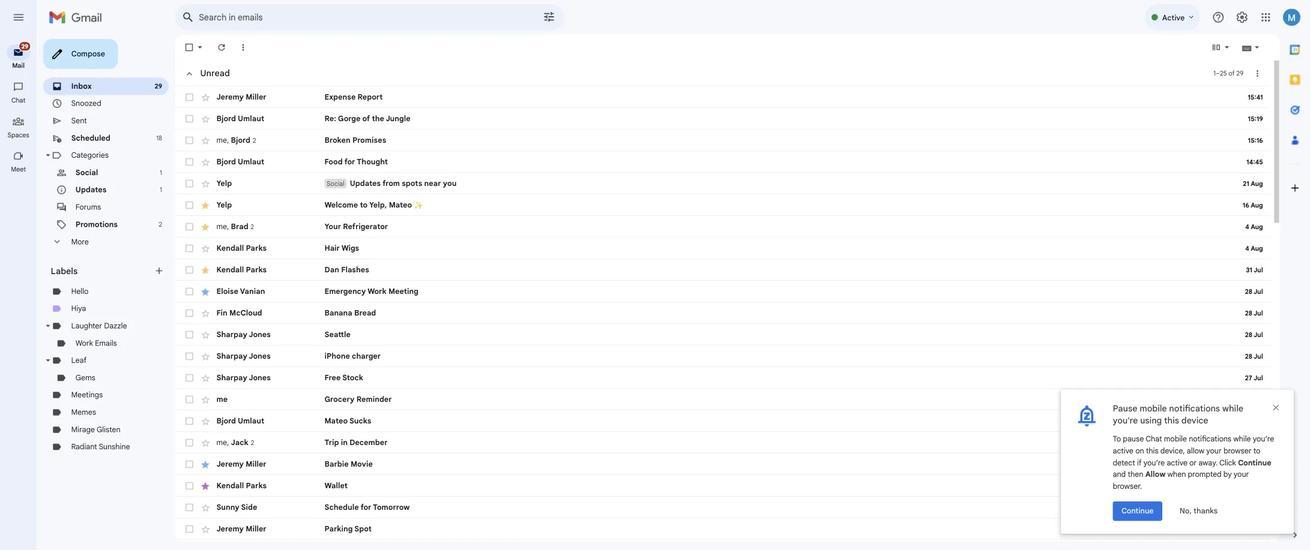 Task type: vqa. For each thing, say whether or not it's contained in the screenshot.
Here
no



Task type: describe. For each thing, give the bounding box(es) containing it.
0 horizontal spatial updates
[[84, 206, 118, 216]]

fin
[[240, 343, 252, 353]]

hair wigs
[[360, 271, 399, 281]]

sucks
[[388, 463, 412, 473]]

expense report
[[360, 103, 425, 113]]

3 parks from the top
[[273, 535, 296, 546]]

bjord for re:
[[240, 127, 262, 137]]

eloise vanian
[[240, 319, 294, 329]]

trip in december link
[[360, 487, 1311, 499]]

laughter dazzle link
[[79, 357, 141, 368]]

from
[[425, 199, 444, 209]]

hiya link
[[79, 338, 96, 349]]

snoozed link
[[79, 110, 113, 120]]

Search in emails text field
[[221, 13, 569, 25]]

3 kendall from the top
[[240, 535, 271, 546]]

me for me
[[240, 439, 253, 449]]

Search in emails search field
[[195, 5, 627, 34]]

kendall parks for dan
[[240, 295, 296, 305]]

sharpay for seattle
[[240, 367, 275, 377]]

spaces heading
[[0, 145, 41, 155]]

me for me , brad
[[240, 247, 252, 257]]

7 row from the top
[[195, 288, 1311, 312]]

11 row from the top
[[195, 408, 1311, 432]]

mateo sucks link
[[360, 462, 1311, 474]]

jungle
[[428, 127, 456, 137]]

gmail image
[[54, 7, 120, 31]]

dan flashes
[[360, 295, 410, 305]]

me for me , bjord
[[240, 151, 252, 161]]

charger
[[391, 391, 423, 401]]

parks for dan
[[273, 295, 296, 305]]

15 row from the top
[[195, 505, 1311, 529]]

social for social
[[84, 187, 109, 197]]

0 vertical spatial 2
[[177, 245, 180, 254]]

iphone
[[360, 391, 389, 401]]

free stock link
[[360, 414, 1311, 426]]

bread
[[393, 343, 418, 353]]

seattle
[[360, 367, 389, 377]]

yelp,
[[410, 223, 430, 233]]

your
[[360, 247, 379, 257]]

laughter dazzle
[[79, 357, 141, 368]]

thought
[[396, 175, 431, 185]]

allow
[[1273, 523, 1296, 533]]

december
[[388, 487, 430, 498]]

updates link
[[84, 206, 118, 216]]

fin mccloud
[[240, 343, 291, 353]]

1 row from the top
[[195, 96, 1311, 120]]

no
[[1300, 448, 1311, 460]]

emails
[[106, 377, 130, 387]]

refresh image
[[240, 47, 252, 59]]

eloise
[[240, 319, 265, 329]]

re: gorge of the jungle link
[[360, 126, 1311, 138]]

social for social updates from spots near you
[[363, 199, 383, 208]]

miller for barbie
[[273, 511, 296, 522]]

iphone charger row
[[195, 384, 1311, 408]]

wigs
[[379, 271, 399, 281]]

of
[[402, 127, 411, 137]]

whe
[[1237, 523, 1311, 546]]

in
[[379, 487, 386, 498]]

categories link
[[79, 168, 121, 178]]

0 vertical spatial mateo
[[432, 223, 458, 233]]

0 horizontal spatial mateo
[[360, 463, 386, 473]]

unread button
[[198, 70, 260, 94]]

barbie
[[360, 511, 387, 522]]

hair
[[360, 271, 377, 281]]

welcome to yelp, mateo
[[360, 223, 460, 233]]

hiya
[[79, 338, 96, 349]]

social link
[[84, 187, 109, 197]]

spaces
[[8, 145, 32, 154]]

sharpay jones for free stock
[[240, 415, 301, 425]]

miller for expense
[[273, 103, 296, 113]]

row containing eloise vanian
[[195, 312, 1311, 336]]

parks for hair
[[273, 271, 296, 281]]

gorge
[[375, 127, 400, 137]]

to
[[400, 223, 408, 233]]

12 row from the top
[[195, 432, 1311, 456]]

promotions link
[[84, 244, 131, 255]]

forums link
[[84, 225, 112, 236]]

chat inside the to pause chat mob allow
[[1273, 483, 1292, 493]]

chat inside heading
[[13, 107, 28, 116]]

food for thought row
[[195, 168, 1311, 192]]

seattle link
[[360, 366, 1311, 378]]

, for brad
[[252, 247, 254, 257]]

broken
[[360, 151, 389, 161]]

row containing fin mccloud
[[195, 336, 1311, 360]]

work emails link
[[84, 377, 130, 387]]

unread main content
[[195, 38, 1311, 551]]

jeremy for expense
[[240, 103, 271, 113]]

laughter
[[79, 357, 114, 368]]

mobile
[[1267, 448, 1297, 460]]

grocery
[[360, 439, 394, 449]]

meetings
[[79, 434, 114, 445]]

compose
[[79, 55, 117, 65]]

grocery reminder link
[[360, 438, 1311, 450]]

free
[[360, 415, 378, 425]]

food for thought
[[360, 175, 431, 185]]

2 inside "me , jack 2"
[[278, 488, 282, 497]]

barbie movie link
[[360, 511, 1311, 523]]

iphone charger link
[[360, 390, 1311, 402]]

gems link
[[84, 415, 106, 425]]

inbox link
[[79, 91, 102, 101]]

kendall for hair
[[240, 271, 271, 281]]

leaf link
[[79, 396, 96, 406]]

1 for social
[[178, 188, 180, 197]]

emergency
[[360, 319, 406, 329]]

kendall parks for hair
[[240, 271, 296, 281]]

categories
[[79, 168, 121, 178]]

6 row from the top
[[195, 264, 1311, 288]]



Task type: locate. For each thing, give the bounding box(es) containing it.
0 vertical spatial chat
[[13, 107, 28, 116]]

0 vertical spatial bjord umlaut
[[240, 127, 293, 137]]

leaf
[[79, 396, 96, 406]]

1 for updates
[[178, 207, 180, 216]]

work down laughter
[[84, 377, 104, 387]]

2 parks from the top
[[273, 295, 296, 305]]

2 vertical spatial kendall parks
[[240, 535, 296, 546]]

2 , from the top
[[252, 247, 254, 257]]

1 kendall from the top
[[240, 271, 271, 281]]

miller up the me , bjord
[[273, 103, 296, 113]]

to pause chat mob allow
[[1237, 483, 1311, 533]]

for
[[383, 175, 394, 185]]

0 vertical spatial work
[[408, 319, 429, 329]]

your refrigerator
[[360, 247, 431, 257]]

miller
[[273, 103, 296, 113], [273, 511, 296, 522]]

1 vertical spatial kendall
[[240, 295, 271, 305]]

2 jeremy miller from the top
[[240, 511, 296, 522]]

heading
[[0, 184, 41, 193]]

1 vertical spatial jones
[[276, 415, 301, 425]]

sent link
[[79, 129, 97, 140]]

0 vertical spatial jeremy
[[240, 103, 271, 113]]

1 vertical spatial sharpay
[[240, 415, 275, 425]]

barbie movie
[[360, 511, 414, 522]]

kendall down "me , jack 2"
[[240, 535, 271, 546]]

you
[[492, 199, 507, 209]]

jeremy down "me , jack 2"
[[240, 511, 271, 522]]

2 jeremy from the top
[[240, 511, 271, 522]]

0 vertical spatial jones
[[276, 367, 301, 377]]

1 horizontal spatial 2
[[278, 488, 282, 497]]

grocery reminder
[[360, 439, 435, 449]]

updates up forums link
[[84, 206, 118, 216]]

kendall parks down brad
[[240, 271, 296, 281]]

chat left mob
[[1273, 483, 1292, 493]]

more button
[[48, 259, 188, 279]]

1 vertical spatial miller
[[273, 511, 296, 522]]

work emails
[[84, 377, 130, 387]]

jeremy miller down the "unread"
[[240, 103, 296, 113]]

emergency work meeting link
[[360, 318, 1311, 330]]

bjord umlaut up the me , bjord
[[240, 127, 293, 137]]

1 vertical spatial jeremy miller
[[240, 511, 296, 522]]

2 vertical spatial parks
[[273, 535, 296, 546]]

jones
[[276, 367, 301, 377], [276, 415, 301, 425]]

wallet link
[[360, 535, 1311, 547]]

10 row from the top
[[195, 360, 1311, 384]]

kendall up eloise
[[240, 295, 271, 305]]

0 vertical spatial parks
[[273, 271, 296, 281]]

emergency work meeting
[[360, 319, 465, 329]]

me , jack 2
[[240, 487, 282, 497]]

me for me , jack 2
[[240, 487, 252, 497]]

1 vertical spatial umlaut
[[264, 463, 293, 473]]

0 horizontal spatial 29
[[24, 47, 31, 56]]

parks down brad
[[273, 271, 296, 281]]

2 miller from the top
[[273, 511, 296, 522]]

main menu image
[[13, 12, 28, 26]]

re: gorge of the jungle
[[360, 127, 456, 137]]

social down food
[[363, 199, 383, 208]]

jones for free stock
[[276, 415, 301, 425]]

3 me from the top
[[240, 439, 253, 449]]

trip
[[360, 487, 376, 498]]

inbox
[[79, 91, 102, 101]]

0 vertical spatial umlaut
[[264, 127, 293, 137]]

13 row from the top
[[195, 456, 1311, 481]]

0 vertical spatial social
[[84, 187, 109, 197]]

16 row from the top
[[195, 529, 1311, 551]]

1 vertical spatial work
[[84, 377, 104, 387]]

pause mobile notifications while you're using this device dialog
[[1179, 434, 1311, 551]]

unread tab panel
[[195, 67, 1311, 551]]

gems
[[84, 415, 106, 425]]

1 sharpay from the top
[[240, 367, 275, 377]]

social inside social updates from spots near you
[[363, 199, 383, 208]]

29 up the mail in the top left of the page
[[24, 47, 31, 56]]

updates from spots near you row
[[195, 192, 1311, 216]]

0 vertical spatial 1
[[178, 188, 180, 197]]

spots
[[446, 199, 469, 209]]

0 vertical spatial sharpay jones
[[240, 367, 301, 377]]

updates up to on the left of page
[[389, 199, 423, 209]]

promises
[[391, 151, 429, 161]]

umlaut up jack
[[264, 463, 293, 473]]

labels heading
[[56, 295, 171, 307]]

bjord umlaut up jack
[[240, 463, 293, 473]]

2 row from the top
[[195, 120, 1311, 144]]

food for thought link
[[360, 174, 1311, 186]]

5 row from the top
[[195, 240, 1311, 264]]

mail navigation
[[0, 38, 42, 551]]

expense report link
[[360, 102, 1311, 114]]

0 horizontal spatial chat
[[13, 107, 28, 116]]

1 vertical spatial ,
[[252, 247, 254, 257]]

1 horizontal spatial chat
[[1273, 483, 1292, 493]]

,
[[252, 151, 254, 161], [252, 247, 254, 257], [252, 487, 254, 497]]

2 sharpay from the top
[[240, 415, 275, 425]]

umlaut for mateo
[[264, 463, 293, 473]]

stock
[[380, 415, 403, 425]]

1 vertical spatial parks
[[273, 295, 296, 305]]

1 vertical spatial mateo
[[360, 463, 386, 473]]

wallet
[[360, 535, 386, 546]]

hair wigs link
[[360, 270, 1311, 282]]

18
[[174, 149, 180, 158]]

1 horizontal spatial work
[[408, 319, 429, 329]]

jeremy miller for barbie movie
[[240, 511, 296, 522]]

1 horizontal spatial updates
[[389, 199, 423, 209]]

0 vertical spatial jeremy miller
[[240, 103, 296, 113]]

0 horizontal spatial social
[[84, 187, 109, 197]]

row containing yelp
[[195, 216, 1311, 240]]

social down categories
[[84, 187, 109, 197]]

29 link
[[7, 46, 35, 67]]

kendall for dan
[[240, 295, 271, 305]]

8 row from the top
[[195, 312, 1311, 336]]

chat down the mail heading
[[13, 107, 28, 116]]

1 sharpay jones from the top
[[240, 367, 301, 377]]

mateo right yelp,
[[432, 223, 458, 233]]

parks up vanian
[[273, 295, 296, 305]]

sharpay for free stock
[[240, 415, 275, 425]]

29 inside mail navigation
[[24, 47, 31, 56]]

1 parks from the top
[[273, 271, 296, 281]]

dan
[[360, 295, 377, 305]]

hello link
[[79, 319, 99, 329]]

1 vertical spatial 29
[[172, 91, 180, 100]]

2 kendall parks from the top
[[240, 295, 296, 305]]

compose button
[[48, 43, 131, 77]]

1 vertical spatial social
[[363, 199, 383, 208]]

vanian
[[266, 319, 294, 329]]

0 vertical spatial miller
[[273, 103, 296, 113]]

0 vertical spatial kendall parks
[[240, 271, 296, 281]]

your refrigerator link
[[360, 246, 1311, 258]]

mateo sucks
[[360, 463, 412, 473]]

banana bread link
[[360, 342, 1311, 354]]

2 vertical spatial kendall
[[240, 535, 271, 546]]

more
[[79, 264, 99, 274]]

parks down jack
[[273, 535, 296, 546]]

reminder
[[396, 439, 435, 449]]

1 jeremy miller from the top
[[240, 103, 296, 113]]

banana
[[360, 343, 391, 353]]

dazzle
[[116, 357, 141, 368]]

mail heading
[[0, 68, 41, 78]]

2 me from the top
[[240, 247, 252, 257]]

jeremy down the "unread"
[[240, 103, 271, 113]]

1 vertical spatial bjord
[[256, 151, 278, 161]]

2 vertical spatial ,
[[252, 487, 254, 497]]

yelp
[[240, 223, 257, 233]]

1 umlaut from the top
[[264, 127, 293, 137]]

None checkbox
[[204, 47, 216, 59], [204, 174, 216, 186], [204, 222, 216, 234], [204, 246, 216, 258], [204, 270, 216, 282], [204, 366, 216, 378], [204, 47, 216, 59], [204, 174, 216, 186], [204, 222, 216, 234], [204, 246, 216, 258], [204, 270, 216, 282], [204, 366, 216, 378]]

4 row from the top
[[195, 216, 1311, 240]]

9 row from the top
[[195, 336, 1311, 360]]

1 horizontal spatial 29
[[172, 91, 180, 100]]

3 row from the top
[[195, 144, 1311, 168]]

jones for seattle
[[276, 367, 301, 377]]

mateo down grocery
[[360, 463, 386, 473]]

jeremy for barbie
[[240, 511, 271, 522]]

kendall parks up eloise vanian
[[240, 295, 296, 305]]

row
[[195, 96, 1311, 120], [195, 120, 1311, 144], [195, 144, 1311, 168], [195, 216, 1311, 240], [195, 240, 1311, 264], [195, 264, 1311, 288], [195, 288, 1311, 312], [195, 312, 1311, 336], [195, 336, 1311, 360], [195, 360, 1311, 384], [195, 408, 1311, 432], [195, 432, 1311, 456], [195, 456, 1311, 481], [195, 481, 1311, 505], [195, 505, 1311, 529], [195, 529, 1311, 551]]

mccloud
[[255, 343, 291, 353]]

free stock
[[360, 415, 403, 425]]

to
[[1237, 483, 1246, 493]]

chat
[[13, 107, 28, 116], [1273, 483, 1292, 493]]

broken promises
[[360, 151, 429, 161]]

0 vertical spatial sharpay
[[240, 367, 275, 377]]

sharpay
[[240, 367, 275, 377], [240, 415, 275, 425]]

1 horizontal spatial mateo
[[432, 223, 458, 233]]

0 vertical spatial kendall
[[240, 271, 271, 281]]

kendall parks down jack
[[240, 535, 296, 546]]

1 me from the top
[[240, 151, 252, 161]]

re:
[[360, 127, 373, 137]]

bjord for mateo
[[240, 463, 262, 473]]

pause
[[1248, 483, 1272, 493]]

bjord
[[240, 127, 262, 137], [256, 151, 278, 161], [240, 463, 262, 473]]

1 kendall parks from the top
[[240, 271, 296, 281]]

kendall
[[240, 271, 271, 281], [240, 295, 271, 305], [240, 535, 271, 546]]

scheduled link
[[79, 148, 123, 159]]

mob
[[1294, 483, 1311, 493]]

promotions
[[84, 244, 131, 255]]

food
[[360, 175, 381, 185]]

2 vertical spatial bjord
[[240, 463, 262, 473]]

3 , from the top
[[252, 487, 254, 497]]

mail
[[13, 68, 27, 77]]

hello
[[79, 319, 99, 329]]

1 1 from the top
[[178, 188, 180, 197]]

search in emails image
[[198, 8, 220, 30]]

iphone charger
[[360, 391, 423, 401]]

4 me from the top
[[240, 487, 252, 497]]

1 vertical spatial kendall parks
[[240, 295, 296, 305]]

1 jeremy from the top
[[240, 103, 271, 113]]

3 kendall parks from the top
[[240, 535, 296, 546]]

1 vertical spatial 2
[[278, 488, 282, 497]]

umlaut for re:
[[264, 127, 293, 137]]

dan flashes link
[[360, 294, 1311, 306]]

2 sharpay jones from the top
[[240, 415, 301, 425]]

0 vertical spatial 29
[[24, 47, 31, 56]]

broken promises link
[[360, 150, 1311, 162]]

meetings link
[[79, 434, 114, 445]]

updates inside row
[[389, 199, 423, 209]]

trip in december
[[360, 487, 430, 498]]

1 bjord umlaut from the top
[[240, 127, 293, 137]]

umlaut up the me , bjord
[[264, 127, 293, 137]]

social updates from spots near you
[[363, 199, 507, 209]]

jeremy miller for expense report
[[240, 103, 296, 113]]

chat heading
[[0, 107, 41, 117]]

2 umlaut from the top
[[264, 463, 293, 473]]

1 vertical spatial 1
[[178, 207, 180, 216]]

work inside unread tab panel
[[408, 319, 429, 329]]

bjord umlaut for mateo sucks
[[240, 463, 293, 473]]

welcome to yelp, mateo link
[[360, 222, 1311, 234]]

near
[[471, 199, 490, 209]]

sharpay jones for seattle
[[240, 367, 301, 377]]

1 vertical spatial bjord umlaut
[[240, 463, 293, 473]]

14 row from the top
[[195, 481, 1311, 505]]

29 left unread button
[[172, 91, 180, 100]]

, for bjord
[[252, 151, 254, 161]]

brad
[[256, 247, 276, 257]]

2 bjord umlaut from the top
[[240, 463, 293, 473]]

1
[[178, 188, 180, 197], [178, 207, 180, 216]]

1 vertical spatial jeremy
[[240, 511, 271, 522]]

2 kendall from the top
[[240, 295, 271, 305]]

2 1 from the top
[[178, 207, 180, 216]]

pause
[[1237, 448, 1264, 460]]

bjord umlaut for re: gorge of the jungle
[[240, 127, 293, 137]]

kendall down me , brad
[[240, 271, 271, 281]]

1 vertical spatial chat
[[1273, 483, 1292, 493]]

1 miller from the top
[[273, 103, 296, 113]]

1 horizontal spatial social
[[363, 199, 383, 208]]

umlaut
[[264, 127, 293, 137], [264, 463, 293, 473]]

1 , from the top
[[252, 151, 254, 161]]

0 vertical spatial bjord
[[240, 127, 262, 137]]

1 jones from the top
[[276, 367, 301, 377]]

jeremy miller
[[240, 103, 296, 113], [240, 511, 296, 522]]

miller down jack
[[273, 511, 296, 522]]

snoozed
[[79, 110, 113, 120]]

me , brad
[[240, 247, 276, 257]]

2 jones from the top
[[276, 415, 301, 425]]

1 vertical spatial sharpay jones
[[240, 415, 301, 425]]

work up the bread at the bottom
[[408, 319, 429, 329]]

me
[[240, 151, 252, 161], [240, 247, 252, 257], [240, 439, 253, 449], [240, 487, 252, 497]]

jeremy miller down jack
[[240, 511, 296, 522]]

sharpay jones
[[240, 367, 301, 377], [240, 415, 301, 425]]

0 horizontal spatial 2
[[177, 245, 180, 254]]

None checkbox
[[204, 102, 216, 114], [204, 126, 216, 138], [204, 150, 216, 162], [204, 198, 216, 210], [204, 294, 216, 306], [204, 318, 216, 330], [204, 342, 216, 354], [204, 390, 216, 402], [204, 414, 216, 426], [204, 438, 216, 450], [204, 462, 216, 474], [204, 487, 216, 499], [204, 511, 216, 523], [204, 535, 216, 547], [204, 102, 216, 114], [204, 126, 216, 138], [204, 150, 216, 162], [204, 198, 216, 210], [204, 294, 216, 306], [204, 318, 216, 330], [204, 342, 216, 354], [204, 390, 216, 402], [204, 414, 216, 426], [204, 438, 216, 450], [204, 462, 216, 474], [204, 487, 216, 499], [204, 511, 216, 523], [204, 535, 216, 547]]

0 horizontal spatial work
[[84, 377, 104, 387]]

0 vertical spatial ,
[[252, 151, 254, 161]]



